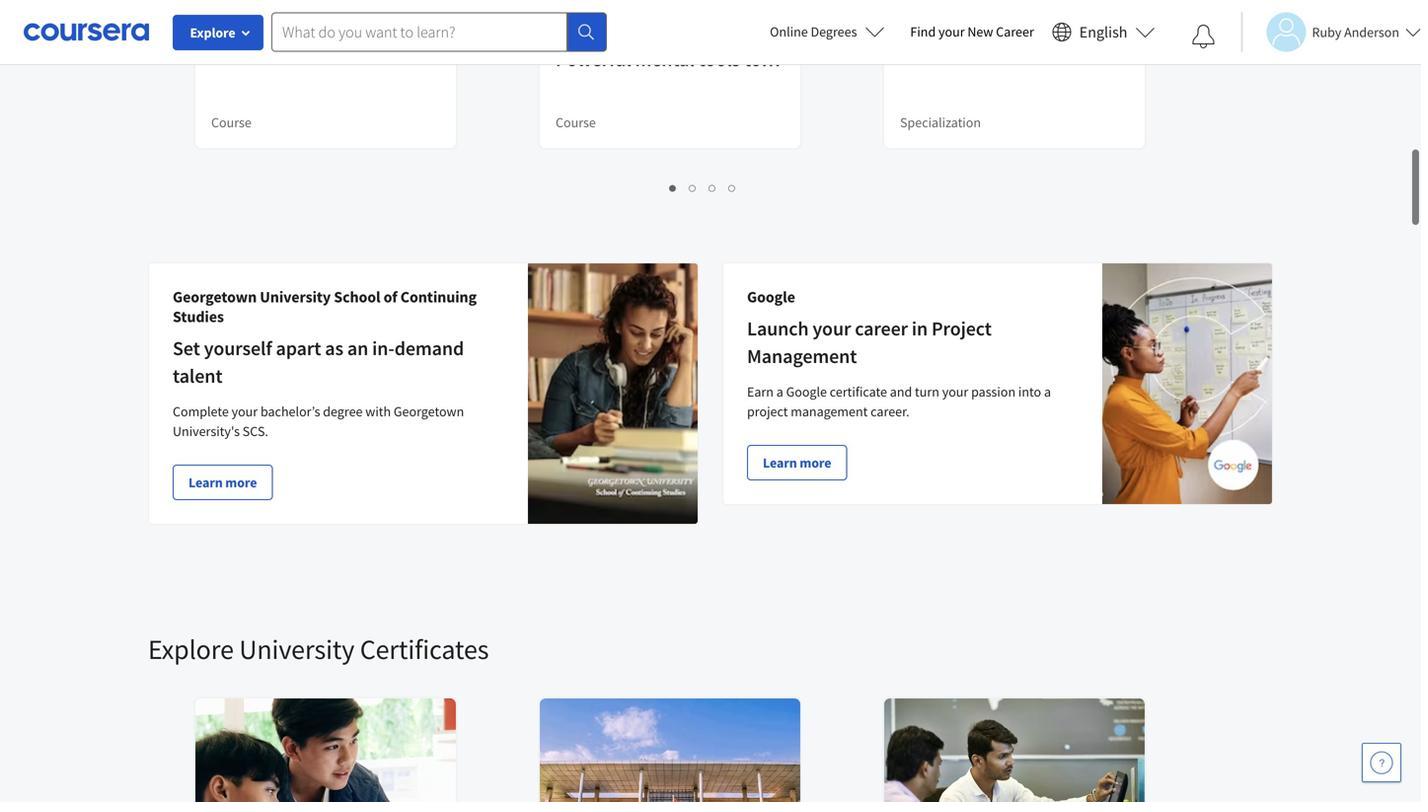 Task type: vqa. For each thing, say whether or not it's contained in the screenshot.
1st ]
no



Task type: describe. For each thing, give the bounding box(es) containing it.
3
[[709, 176, 717, 194]]

online
[[770, 23, 808, 40]]

into
[[1018, 381, 1041, 399]]

as
[[325, 334, 343, 359]]

ruby anderson button
[[1241, 12, 1421, 52]]

university's
[[173, 420, 240, 438]]

4 button
[[723, 174, 743, 196]]

being
[[377, 17, 425, 42]]

learn more for set yourself apart as an in-demand talent
[[189, 472, 257, 490]]

career
[[855, 314, 908, 339]]

1 a from the left
[[776, 381, 783, 399]]

complete
[[173, 401, 229, 418]]

learning how to learn: powerful mental tools to help you master tough subjects
[[556, 17, 761, 125]]

bachelor's
[[261, 401, 320, 418]]

complete your bachelor's degree with georgetown university's scs.
[[173, 401, 464, 438]]

talent
[[173, 362, 223, 386]]

2 button
[[683, 174, 703, 196]]

0 vertical spatial of
[[314, 17, 331, 42]]

2 a from the left
[[1044, 381, 1051, 399]]

google inside earn a google certificate and turn your passion into a project management career.
[[786, 381, 827, 399]]

online degrees
[[770, 23, 857, 40]]

your inside earn a google certificate and turn your passion into a project management career.
[[942, 381, 968, 399]]

your inside google launch your career in project management
[[813, 314, 851, 339]]

powerful
[[556, 45, 631, 70]]

What do you want to learn? text field
[[271, 12, 567, 52]]

course for learning how to learn: powerful mental tools to help you master tough subjects
[[556, 112, 596, 129]]

explore university certificates
[[148, 630, 489, 665]]

1 horizontal spatial to
[[744, 45, 761, 70]]

ruby anderson
[[1312, 23, 1399, 41]]

help center image
[[1370, 751, 1394, 775]]

continuing
[[400, 285, 477, 305]]

for
[[965, 17, 989, 42]]

explore button
[[173, 15, 264, 50]]

you
[[597, 73, 628, 97]]

learn for launch your career in project management
[[763, 452, 797, 470]]

tools
[[698, 45, 740, 70]]

deep teaching solutions image
[[556, 0, 580, 13]]

google launch your career in project management
[[747, 285, 992, 367]]

python
[[900, 17, 961, 42]]

certificate in investment management university certificate by indian school of business, image
[[540, 697, 801, 802]]

with
[[365, 401, 391, 418]]

more for set yourself apart as an in-demand talent
[[225, 472, 257, 490]]

career.
[[871, 401, 910, 418]]

university for school
[[260, 285, 331, 305]]

master
[[632, 73, 690, 97]]

your inside complete your bachelor's degree with georgetown university's scs.
[[232, 401, 258, 418]]

passion
[[971, 381, 1016, 399]]

post graduate certificate in data science and machine learning university certificate by iit roorkee, image
[[884, 697, 1146, 802]]

explore university certificates carousel element
[[148, 570, 1421, 802]]

english button
[[1044, 0, 1163, 64]]

mental
[[635, 45, 694, 70]]

find your new career link
[[901, 20, 1044, 44]]

degree
[[323, 401, 363, 418]]

university for certificates
[[239, 630, 355, 665]]

2
[[689, 176, 697, 194]]

more for launch your career in project management
[[800, 452, 831, 470]]

science
[[247, 17, 311, 42]]

anderson
[[1344, 23, 1399, 41]]

0 vertical spatial to
[[675, 17, 693, 42]]

english
[[1080, 22, 1128, 42]]

learn more for launch your career in project management
[[763, 452, 831, 470]]

specialization
[[900, 112, 981, 129]]



Task type: locate. For each thing, give the bounding box(es) containing it.
and
[[890, 381, 912, 399]]

0 horizontal spatial course
[[211, 112, 251, 129]]

list containing 1
[[197, 174, 1209, 196]]

of inside georgetown university school of continuing studies set yourself apart as an in-demand talent
[[384, 285, 397, 305]]

new
[[968, 23, 993, 40]]

1 horizontal spatial of
[[384, 285, 397, 305]]

of right school on the top
[[384, 285, 397, 305]]

0 horizontal spatial georgetown
[[173, 285, 257, 305]]

list
[[197, 174, 1209, 196]]

everybody
[[992, 17, 1082, 42]]

1 vertical spatial university
[[239, 630, 355, 665]]

yale university image
[[211, 0, 236, 13]]

1 vertical spatial learn more
[[189, 472, 257, 490]]

georgetown inside georgetown university school of continuing studies set yourself apart as an in-demand talent
[[173, 285, 257, 305]]

school
[[334, 285, 380, 305]]

explore
[[190, 24, 235, 41], [148, 630, 234, 665]]

google up launch
[[747, 285, 795, 305]]

0 horizontal spatial learn more link
[[173, 463, 273, 498]]

0 vertical spatial learn
[[763, 452, 797, 470]]

set
[[173, 334, 200, 359]]

course down help
[[556, 112, 596, 129]]

0 horizontal spatial learn more
[[189, 472, 257, 490]]

an
[[347, 334, 368, 359]]

university of michigan image
[[900, 0, 925, 13]]

find your new career
[[910, 23, 1034, 40]]

1 vertical spatial google
[[786, 381, 827, 399]]

show notifications image
[[1192, 25, 1215, 48]]

career
[[996, 23, 1034, 40]]

help
[[556, 73, 593, 97]]

yourself
[[204, 334, 272, 359]]

1 vertical spatial of
[[384, 285, 397, 305]]

1 vertical spatial learn
[[189, 472, 223, 490]]

0 vertical spatial more
[[800, 452, 831, 470]]

coursera image
[[24, 16, 149, 48]]

your
[[939, 23, 965, 40], [813, 314, 851, 339], [942, 381, 968, 399], [232, 401, 258, 418]]

of
[[314, 17, 331, 42], [384, 285, 397, 305]]

None search field
[[271, 12, 607, 52]]

1 horizontal spatial learn more link
[[747, 443, 847, 479]]

1 vertical spatial to
[[744, 45, 761, 70]]

google inside google launch your career in project management
[[747, 285, 795, 305]]

management
[[791, 401, 868, 418]]

of left well-
[[314, 17, 331, 42]]

university
[[260, 285, 331, 305], [239, 630, 355, 665]]

the
[[211, 17, 243, 42]]

0 horizontal spatial of
[[314, 17, 331, 42]]

more down management
[[800, 452, 831, 470]]

set yourself apart as an in-demand talent link
[[173, 334, 464, 386]]

your right the find
[[939, 23, 965, 40]]

how
[[633, 17, 671, 42]]

your up management
[[813, 314, 851, 339]]

apart
[[276, 334, 321, 359]]

scs.
[[243, 420, 268, 438]]

more down scs.
[[225, 472, 257, 490]]

in
[[912, 314, 928, 339]]

1 horizontal spatial learn more
[[763, 452, 831, 470]]

explore for explore university certificates
[[148, 630, 234, 665]]

earn a google certificate and turn your passion into a project management career.
[[747, 381, 1051, 418]]

well-
[[335, 17, 377, 42]]

1 vertical spatial more
[[225, 472, 257, 490]]

your up scs.
[[232, 401, 258, 418]]

learn more link down the "university's"
[[173, 463, 273, 498]]

3 button
[[703, 174, 723, 196]]

course for the science of well-being
[[211, 112, 251, 129]]

course
[[211, 112, 251, 129], [556, 112, 596, 129]]

1
[[670, 176, 678, 194]]

course down explore popup button
[[211, 112, 251, 129]]

1 vertical spatial georgetown
[[394, 401, 464, 418]]

ruby
[[1312, 23, 1342, 41]]

1 horizontal spatial a
[[1044, 381, 1051, 399]]

georgetown up "yourself"
[[173, 285, 257, 305]]

project
[[932, 314, 992, 339]]

management
[[747, 342, 857, 367]]

1 button
[[664, 174, 683, 196]]

certificates
[[360, 630, 489, 665]]

learn
[[763, 452, 797, 470], [189, 472, 223, 490]]

studies
[[173, 305, 224, 325]]

0 vertical spatial university
[[260, 285, 331, 305]]

1 vertical spatial explore
[[148, 630, 234, 665]]

demand
[[394, 334, 464, 359]]

to right the tools on the top
[[744, 45, 761, 70]]

python for everybody
[[900, 17, 1082, 42]]

georgetown university school of continuing studies set yourself apart as an in-demand talent
[[173, 285, 477, 386]]

georgetown inside complete your bachelor's degree with georgetown university's scs.
[[394, 401, 464, 418]]

explore for explore
[[190, 24, 235, 41]]

online degrees button
[[754, 10, 901, 53]]

1 horizontal spatial learn
[[763, 452, 797, 470]]

certificate
[[830, 381, 887, 399]]

georgetown right with at the left
[[394, 401, 464, 418]]

your right the turn
[[942, 381, 968, 399]]

to
[[675, 17, 693, 42], [744, 45, 761, 70]]

learn down project at right
[[763, 452, 797, 470]]

more
[[800, 452, 831, 470], [225, 472, 257, 490]]

0 horizontal spatial a
[[776, 381, 783, 399]]

a right the into
[[1044, 381, 1051, 399]]

learning
[[556, 17, 629, 42]]

tough
[[694, 73, 743, 97]]

to right the how
[[675, 17, 693, 42]]

0 vertical spatial google
[[747, 285, 795, 305]]

0 horizontal spatial more
[[225, 472, 257, 490]]

a
[[776, 381, 783, 399], [1044, 381, 1051, 399]]

launch
[[747, 314, 809, 339]]

university inside explore university certificates carousel element
[[239, 630, 355, 665]]

subjects
[[556, 100, 625, 125]]

in-
[[372, 334, 394, 359]]

launch your career in project management link
[[747, 314, 992, 367]]

0 horizontal spatial learn
[[189, 472, 223, 490]]

1 horizontal spatial more
[[800, 452, 831, 470]]

4
[[729, 176, 737, 194]]

learn more link
[[747, 443, 847, 479], [173, 463, 273, 498]]

1 horizontal spatial georgetown
[[394, 401, 464, 418]]

degrees
[[811, 23, 857, 40]]

learn more link for set yourself apart as an in-demand talent
[[173, 463, 273, 498]]

turn
[[915, 381, 939, 399]]

learn more down project at right
[[763, 452, 831, 470]]

google up management
[[786, 381, 827, 399]]

0 vertical spatial explore
[[190, 24, 235, 41]]

learn for set yourself apart as an in-demand talent
[[189, 472, 223, 490]]

learn more link down project at right
[[747, 443, 847, 479]]

2 course from the left
[[556, 112, 596, 129]]

georgetown
[[173, 285, 257, 305], [394, 401, 464, 418]]

1 course from the left
[[211, 112, 251, 129]]

learn more
[[763, 452, 831, 470], [189, 472, 257, 490]]

1 horizontal spatial course
[[556, 112, 596, 129]]

0 vertical spatial georgetown
[[173, 285, 257, 305]]

earn
[[747, 381, 774, 399]]

google
[[747, 285, 795, 305], [786, 381, 827, 399]]

post graduate certificate in ux design and hci university certificate by indian institute of technology guwahati, image
[[195, 697, 457, 802]]

explore inside popup button
[[190, 24, 235, 41]]

a right earn
[[776, 381, 783, 399]]

learn more down the "university's"
[[189, 472, 257, 490]]

the science of well-being
[[211, 17, 425, 42]]

learn:
[[697, 17, 749, 42]]

university inside georgetown university school of continuing studies set yourself apart as an in-demand talent
[[260, 285, 331, 305]]

project
[[747, 401, 788, 418]]

find
[[910, 23, 936, 40]]

learn down the "university's"
[[189, 472, 223, 490]]

0 horizontal spatial to
[[675, 17, 693, 42]]

learn more link for launch your career in project management
[[747, 443, 847, 479]]

0 vertical spatial learn more
[[763, 452, 831, 470]]



